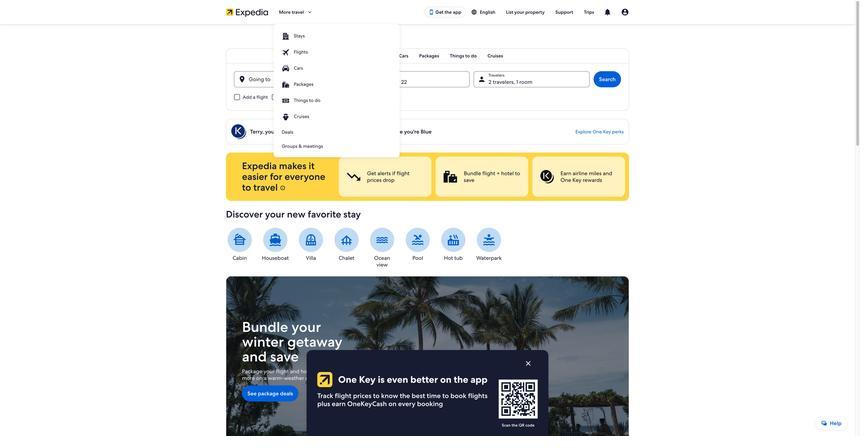 Task type: locate. For each thing, give the bounding box(es) containing it.
100,000
[[344, 128, 365, 135]]

0 horizontal spatial hotel
[[301, 368, 313, 375]]

0 vertical spatial packages link
[[414, 48, 445, 63]]

1 nov from the left
[[369, 78, 379, 86]]

0 horizontal spatial travel
[[253, 181, 278, 194]]

things to do link
[[445, 48, 482, 63], [274, 93, 400, 109]]

cruises inside tab list
[[488, 53, 503, 59]]

1 horizontal spatial add
[[281, 94, 290, 100]]

the inside the track flight prices to know the best time to book flights plus earn onekeycash on every booking
[[400, 392, 410, 400]]

1 vertical spatial cruises link
[[274, 109, 400, 125]]

prices right 'earn'
[[353, 392, 372, 400]]

packages link
[[414, 48, 445, 63], [274, 77, 400, 93]]

hotel right +
[[501, 170, 514, 177]]

2 horizontal spatial and
[[603, 170, 612, 177]]

3 out of 3 element
[[532, 157, 625, 197]]

1 horizontal spatial one
[[561, 177, 571, 184]]

1
[[516, 78, 518, 86]]

1 horizontal spatial bundle
[[464, 170, 481, 177]]

1 horizontal spatial do
[[471, 53, 477, 59]]

save up warm-
[[270, 347, 299, 366]]

key inside earn airline miles and one key rewards
[[573, 177, 582, 184]]

2 travelers, 1 room
[[489, 78, 533, 86]]

qr code image
[[499, 380, 538, 419]]

0 horizontal spatial app
[[453, 9, 462, 15]]

bundle your winter getaway and save main content
[[0, 24, 855, 436]]

0 horizontal spatial things to do
[[294, 97, 321, 103]]

0 vertical spatial do
[[471, 53, 477, 59]]

plus
[[317, 400, 330, 408]]

key left perks
[[603, 129, 611, 135]]

save
[[280, 128, 290, 135], [464, 177, 475, 184], [270, 347, 299, 366], [344, 368, 355, 375]]

one key blue tier image
[[231, 124, 246, 139]]

0 vertical spatial cruises
[[488, 53, 503, 59]]

bundle for flight
[[464, 170, 481, 177]]

cars link
[[394, 48, 414, 63], [274, 60, 400, 77]]

one
[[593, 129, 602, 135], [561, 177, 571, 184], [338, 374, 357, 386]]

better
[[410, 374, 438, 386]]

0 vertical spatial cruises link
[[482, 48, 509, 63]]

bundle inside bundle flight + hotel to save
[[464, 170, 481, 177]]

leading image
[[429, 9, 434, 15]]

1 vertical spatial get
[[367, 170, 376, 177]]

add a flight
[[243, 94, 268, 100]]

scan
[[502, 423, 511, 428]]

flight up deals
[[276, 368, 289, 375]]

stays
[[294, 33, 305, 39]]

villa
[[306, 255, 316, 262]]

package
[[258, 390, 279, 397]]

perks
[[612, 129, 624, 135]]

trailing image
[[307, 9, 313, 15]]

1 horizontal spatial cars
[[399, 53, 408, 59]]

1 vertical spatial things to do
[[294, 97, 321, 103]]

cars down flights
[[294, 65, 303, 71]]

things
[[450, 53, 464, 59], [294, 97, 308, 103]]

hotels
[[366, 128, 381, 135]]

explore one key perks
[[576, 129, 624, 135]]

you'll
[[265, 128, 278, 135]]

packages inside tab list
[[419, 53, 439, 59]]

2 horizontal spatial one
[[593, 129, 602, 135]]

hot tub button
[[440, 228, 467, 262]]

nov 18 - nov 22 button
[[354, 71, 470, 87]]

1 vertical spatial prices
[[353, 392, 372, 400]]

time
[[427, 392, 441, 400]]

cars link down stays link
[[274, 60, 400, 77]]

save left +
[[464, 177, 475, 184]]

one right explore
[[593, 129, 602, 135]]

0 horizontal spatial more
[[242, 375, 255, 382]]

0 horizontal spatial packages
[[294, 81, 314, 87]]

cars up "nov 18 - nov 22" button
[[399, 53, 408, 59]]

packages link down flights link
[[274, 77, 400, 93]]

deals link
[[274, 125, 400, 139]]

1 horizontal spatial packages link
[[414, 48, 445, 63]]

0 horizontal spatial nov
[[369, 78, 379, 86]]

escape
[[305, 375, 323, 382]]

1 vertical spatial things to do link
[[274, 93, 400, 109]]

flight left +
[[483, 170, 495, 177]]

tab list
[[226, 48, 629, 63]]

0 horizontal spatial cruises
[[294, 113, 309, 119]]

one right this
[[338, 374, 357, 386]]

2 out of 3 element
[[436, 157, 528, 197]]

cruises link up 2
[[482, 48, 509, 63]]

cruises link
[[482, 48, 509, 63], [274, 109, 400, 125]]

bundle inside bundle your winter getaway and save package your flight and hotel together to save more on a warm-weather escape this winter.
[[242, 318, 288, 336]]

nov right -
[[390, 78, 400, 86]]

1 horizontal spatial a
[[264, 375, 267, 382]]

cars inside tab list
[[399, 53, 408, 59]]

0 horizontal spatial key
[[359, 374, 376, 386]]

1 vertical spatial one
[[561, 177, 571, 184]]

1 out of 3 element
[[339, 157, 432, 197]]

best
[[412, 392, 425, 400]]

weather
[[284, 375, 304, 382]]

to inside tab list
[[465, 53, 470, 59]]

a for flight
[[253, 94, 255, 100]]

car
[[294, 94, 301, 100]]

1 horizontal spatial packages
[[419, 53, 439, 59]]

1 vertical spatial more
[[242, 375, 255, 382]]

the left qr
[[512, 423, 518, 428]]

prices inside the track flight prices to know the best time to book flights plus earn onekeycash on every booking
[[353, 392, 372, 400]]

get the app link
[[424, 7, 466, 17]]

groups
[[282, 143, 298, 149]]

winter
[[242, 333, 284, 351]]

0 horizontal spatial packages link
[[274, 77, 400, 93]]

if
[[392, 170, 396, 177]]

1 vertical spatial hotel
[[301, 368, 313, 375]]

cruises up "or"
[[294, 113, 309, 119]]

1 horizontal spatial cruises link
[[482, 48, 509, 63]]

the left best
[[400, 392, 410, 400]]

and right miles
[[603, 170, 612, 177]]

1 horizontal spatial cruises
[[488, 53, 503, 59]]

earn
[[332, 400, 346, 408]]

see package deals link
[[242, 386, 298, 402]]

1 vertical spatial key
[[573, 177, 582, 184]]

packages link up "nov 18 - nov 22" button
[[414, 48, 445, 63]]

2 vertical spatial and
[[290, 368, 299, 375]]

nov
[[369, 78, 379, 86], [390, 78, 400, 86]]

more up see
[[242, 375, 255, 382]]

0 vertical spatial packages
[[419, 53, 439, 59]]

the
[[445, 9, 452, 15], [454, 374, 468, 386], [400, 392, 410, 400], [512, 423, 518, 428]]

0 vertical spatial travel
[[292, 9, 304, 15]]

2 add from the left
[[281, 94, 290, 100]]

cruises link up over
[[274, 109, 400, 125]]

cruises up 2
[[488, 53, 503, 59]]

22
[[401, 78, 407, 86]]

and
[[603, 170, 612, 177], [242, 347, 267, 366], [290, 368, 299, 375]]

miles
[[589, 170, 602, 177]]

small image
[[471, 9, 477, 15]]

chalet button
[[333, 228, 360, 262]]

1 vertical spatial and
[[242, 347, 267, 366]]

get inside get the app link
[[436, 9, 444, 15]]

cruises
[[488, 53, 503, 59], [294, 113, 309, 119]]

expedia makes it easier for everyone to travel
[[242, 160, 325, 194]]

packages up "car"
[[294, 81, 314, 87]]

0 horizontal spatial cruises link
[[274, 109, 400, 125]]

code
[[526, 423, 535, 428]]

0 vertical spatial more
[[310, 128, 323, 135]]

warm-
[[268, 375, 284, 382]]

1 horizontal spatial get
[[436, 9, 444, 15]]

waterpark
[[476, 255, 502, 262]]

1 vertical spatial app
[[471, 374, 488, 386]]

1 horizontal spatial hotel
[[501, 170, 514, 177]]

together
[[315, 368, 336, 375]]

prices left the 'drop'
[[367, 177, 382, 184]]

travel inside expedia makes it easier for everyone to travel
[[253, 181, 278, 194]]

1 add from the left
[[243, 94, 252, 100]]

1 vertical spatial packages
[[294, 81, 314, 87]]

trips
[[584, 9, 594, 15]]

groups & meetings link
[[274, 139, 400, 153]]

close image
[[524, 360, 532, 368]]

1 horizontal spatial things
[[450, 53, 464, 59]]

more right "or"
[[310, 128, 323, 135]]

0 horizontal spatial get
[[367, 170, 376, 177]]

a inside bundle your winter getaway and save package your flight and hotel together to save more on a warm-weather escape this winter.
[[264, 375, 267, 382]]

your for list
[[515, 9, 524, 15]]

app left "small" image
[[453, 9, 462, 15]]

and up package
[[242, 347, 267, 366]]

1 horizontal spatial key
[[573, 177, 582, 184]]

travel left xsmall image
[[253, 181, 278, 194]]

prices
[[367, 177, 382, 184], [353, 392, 372, 400]]

2 horizontal spatial a
[[291, 94, 293, 100]]

everyone
[[285, 171, 325, 183]]

this
[[324, 375, 333, 382]]

0 horizontal spatial do
[[315, 97, 321, 103]]

2 nov from the left
[[390, 78, 400, 86]]

know
[[381, 392, 398, 400]]

waterpark button
[[475, 228, 503, 262]]

1 horizontal spatial more
[[310, 128, 323, 135]]

0 vertical spatial prices
[[367, 177, 382, 184]]

0 vertical spatial key
[[603, 129, 611, 135]]

property
[[526, 9, 545, 15]]

more inside bundle your winter getaway and save package your flight and hotel together to save more on a warm-weather escape this winter.
[[242, 375, 255, 382]]

get inside "get alerts if flight prices drop"
[[367, 170, 376, 177]]

1 vertical spatial travel
[[253, 181, 278, 194]]

0 vertical spatial things to do
[[450, 53, 477, 59]]

0 vertical spatial things
[[450, 53, 464, 59]]

to
[[465, 53, 470, 59], [309, 97, 314, 103], [515, 170, 520, 177], [242, 181, 251, 194], [337, 368, 343, 375], [373, 392, 380, 400], [443, 392, 449, 400]]

over
[[332, 128, 343, 135]]

on left warm-
[[256, 375, 263, 382]]

travel left trailing image
[[292, 9, 304, 15]]

tab list containing cars
[[226, 48, 629, 63]]

1 horizontal spatial things to do
[[450, 53, 477, 59]]

new
[[287, 208, 306, 220]]

1 horizontal spatial things to do link
[[445, 48, 482, 63]]

0 horizontal spatial add
[[243, 94, 252, 100]]

on left every
[[389, 400, 397, 408]]

app inside bundle your winter getaway and save main content
[[471, 374, 488, 386]]

18
[[380, 78, 385, 86]]

stays link
[[274, 28, 400, 44]]

booking
[[417, 400, 443, 408]]

0 vertical spatial get
[[436, 9, 444, 15]]

cabin
[[233, 255, 247, 262]]

0 vertical spatial cars
[[399, 53, 408, 59]]

room
[[520, 78, 533, 86]]

0 horizontal spatial and
[[242, 347, 267, 366]]

hotel
[[501, 170, 514, 177], [301, 368, 313, 375]]

1 vertical spatial do
[[315, 97, 321, 103]]

nov left 18
[[369, 78, 379, 86]]

flight down winter.
[[335, 392, 352, 400]]

0 horizontal spatial bundle
[[242, 318, 288, 336]]

tab list inside bundle your winter getaway and save main content
[[226, 48, 629, 63]]

expedia
[[242, 160, 277, 172]]

app up the flights
[[471, 374, 488, 386]]

do inside bundle your winter getaway and save main content
[[471, 53, 477, 59]]

hotel left together
[[301, 368, 313, 375]]

1 vertical spatial bundle
[[242, 318, 288, 336]]

on inside the track flight prices to know the best time to book flights plus earn onekeycash on every booking
[[389, 400, 397, 408]]

key left the is
[[359, 374, 376, 386]]

key right 'earn'
[[573, 177, 582, 184]]

1 horizontal spatial nov
[[390, 78, 400, 86]]

more
[[310, 128, 323, 135], [242, 375, 255, 382]]

1 vertical spatial cars
[[294, 65, 303, 71]]

0 horizontal spatial one
[[338, 374, 357, 386]]

get right leading 'image'
[[436, 9, 444, 15]]

and inside earn airline miles and one key rewards
[[603, 170, 612, 177]]

and right warm-
[[290, 368, 299, 375]]

0 vertical spatial and
[[603, 170, 612, 177]]

things inside bundle your winter getaway and save main content
[[450, 53, 464, 59]]

earn airline miles and one key rewards
[[561, 170, 612, 184]]

one left airline
[[561, 177, 571, 184]]

packages link inside bundle your winter getaway and save main content
[[414, 48, 445, 63]]

0 vertical spatial bundle
[[464, 170, 481, 177]]

0 horizontal spatial cars
[[294, 65, 303, 71]]

communication center icon image
[[604, 8, 612, 16]]

0 horizontal spatial a
[[253, 94, 255, 100]]

1 horizontal spatial app
[[471, 374, 488, 386]]

0 vertical spatial hotel
[[501, 170, 514, 177]]

flight
[[257, 94, 268, 100], [397, 170, 410, 177], [483, 170, 495, 177], [276, 368, 289, 375], [335, 392, 352, 400]]

packages up "nov 18 - nov 22" button
[[419, 53, 439, 59]]

flight inside bundle your winter getaway and save package your flight and hotel together to save more on a warm-weather escape this winter.
[[276, 368, 289, 375]]

hotel inside bundle flight + hotel to save
[[501, 170, 514, 177]]

2 horizontal spatial key
[[603, 129, 611, 135]]

flight right if
[[397, 170, 410, 177]]

0 vertical spatial one
[[593, 129, 602, 135]]

hot tub
[[444, 255, 463, 262]]

get left alerts
[[367, 170, 376, 177]]

qr
[[519, 423, 525, 428]]

get alerts if flight prices drop
[[367, 170, 410, 184]]

the right leading 'image'
[[445, 9, 452, 15]]

1 horizontal spatial travel
[[292, 9, 304, 15]]

0 horizontal spatial things
[[294, 97, 308, 103]]



Task type: vqa. For each thing, say whether or not it's contained in the screenshot.
topmost Key
yes



Task type: describe. For each thing, give the bounding box(es) containing it.
flight inside the track flight prices to know the best time to book flights plus earn onekeycash on every booking
[[335, 392, 352, 400]]

houseboat
[[262, 255, 289, 262]]

0 vertical spatial app
[[453, 9, 462, 15]]

add for add a car
[[281, 94, 290, 100]]

flight left add a car
[[257, 94, 268, 100]]

pool
[[413, 255, 423, 262]]

xsmall image
[[280, 185, 285, 191]]

ocean
[[374, 255, 390, 262]]

bundle for your
[[242, 318, 288, 336]]

flight inside "get alerts if flight prices drop"
[[397, 170, 410, 177]]

book
[[451, 392, 467, 400]]

easier
[[242, 171, 268, 183]]

to inside bundle your winter getaway and save package your flight and hotel together to save more on a warm-weather escape this winter.
[[337, 368, 343, 375]]

2 travelers, 1 room button
[[474, 71, 590, 87]]

flight inside bundle flight + hotel to save
[[483, 170, 495, 177]]

save inside bundle flight + hotel to save
[[464, 177, 475, 184]]

track
[[317, 392, 333, 400]]

explore
[[576, 129, 592, 135]]

see
[[248, 390, 257, 397]]

meetings
[[303, 143, 323, 149]]

discover your new favorite stay
[[226, 208, 361, 220]]

terry,
[[250, 128, 264, 135]]

alerts
[[378, 170, 391, 177]]

1 vertical spatial things
[[294, 97, 308, 103]]

on up time
[[440, 374, 452, 386]]

your for bundle
[[292, 318, 321, 336]]

to inside bundle flight + hotel to save
[[515, 170, 520, 177]]

tub
[[454, 255, 463, 262]]

even
[[387, 374, 408, 386]]

hot
[[444, 255, 453, 262]]

search button
[[594, 71, 621, 87]]

onekeycash
[[347, 400, 387, 408]]

to inside expedia makes it easier for everyone to travel
[[242, 181, 251, 194]]

groups & meetings
[[282, 143, 323, 149]]

ocean view button
[[368, 228, 396, 268]]

2 vertical spatial key
[[359, 374, 376, 386]]

travel sale activities deals image
[[226, 276, 629, 436]]

list
[[506, 9, 513, 15]]

one key is even better on the app
[[338, 374, 488, 386]]

get the app
[[436, 9, 462, 15]]

more travel button
[[274, 4, 318, 20]]

on left over
[[324, 128, 330, 135]]

1 horizontal spatial and
[[290, 368, 299, 375]]

&
[[299, 143, 302, 149]]

travel inside dropdown button
[[292, 9, 304, 15]]

or
[[303, 128, 308, 135]]

save right this
[[344, 368, 355, 375]]

1 vertical spatial cruises
[[294, 113, 309, 119]]

english
[[480, 9, 495, 15]]

hotel inside bundle your winter getaway and save package your flight and hotel together to save more on a warm-weather escape this winter.
[[301, 368, 313, 375]]

travelers,
[[493, 78, 515, 86]]

ocean view
[[374, 255, 390, 268]]

1 vertical spatial packages link
[[274, 77, 400, 93]]

trips link
[[579, 6, 600, 18]]

the up book
[[454, 374, 468, 386]]

deals
[[280, 390, 293, 397]]

your for discover
[[265, 208, 285, 220]]

drop
[[383, 177, 395, 184]]

2
[[489, 78, 492, 86]]

save left the "10%"
[[280, 128, 290, 135]]

things to do inside tab list
[[450, 53, 477, 59]]

expedia logo image
[[316, 372, 333, 387]]

get for get alerts if flight prices drop
[[367, 170, 376, 177]]

view
[[377, 261, 388, 268]]

getaway
[[287, 333, 342, 351]]

more travel
[[279, 9, 304, 15]]

0 horizontal spatial things to do link
[[274, 93, 400, 109]]

scan the qr code
[[502, 423, 535, 428]]

support
[[556, 9, 573, 15]]

list your property
[[506, 9, 545, 15]]

cars link up "nov 18 - nov 22" button
[[394, 48, 414, 63]]

nov 18 - nov 22
[[369, 78, 407, 86]]

every
[[398, 400, 416, 408]]

discover
[[226, 208, 263, 220]]

add a car
[[281, 94, 301, 100]]

package
[[242, 368, 262, 375]]

search
[[599, 76, 616, 83]]

on inside bundle your winter getaway and save package your flight and hotel together to save more on a warm-weather escape this winter.
[[256, 375, 263, 382]]

villa button
[[297, 228, 325, 262]]

chalet
[[339, 255, 355, 262]]

flights
[[294, 49, 308, 55]]

houseboat button
[[262, 228, 289, 262]]

makes
[[279, 160, 307, 172]]

explore one key perks link
[[576, 129, 624, 135]]

10%
[[292, 128, 302, 135]]

terry image
[[621, 8, 629, 16]]

earn
[[561, 170, 572, 177]]

terry, you'll save 10% or more on over 100,000 hotels because you're blue
[[250, 128, 432, 135]]

stay
[[344, 208, 361, 220]]

prices inside "get alerts if flight prices drop"
[[367, 177, 382, 184]]

bundle your winter getaway and save package your flight and hotel together to save more on a warm-weather escape this winter.
[[242, 318, 355, 382]]

a for car
[[291, 94, 293, 100]]

blue
[[421, 128, 432, 135]]

expedia logo image
[[226, 7, 268, 17]]

get for get the app
[[436, 9, 444, 15]]

-
[[386, 78, 389, 86]]

one inside earn airline miles and one key rewards
[[561, 177, 571, 184]]

2 vertical spatial one
[[338, 374, 357, 386]]

0 vertical spatial things to do link
[[445, 48, 482, 63]]

see package deals
[[248, 390, 293, 397]]

more
[[279, 9, 291, 15]]

bundle flight + hotel to save
[[464, 170, 520, 184]]

pool button
[[404, 228, 432, 262]]

add for add a flight
[[243, 94, 252, 100]]

support link
[[550, 6, 579, 18]]

winter.
[[334, 375, 351, 382]]

because
[[382, 128, 403, 135]]

is
[[378, 374, 385, 386]]

deals
[[282, 129, 293, 135]]

flights
[[468, 392, 488, 400]]



